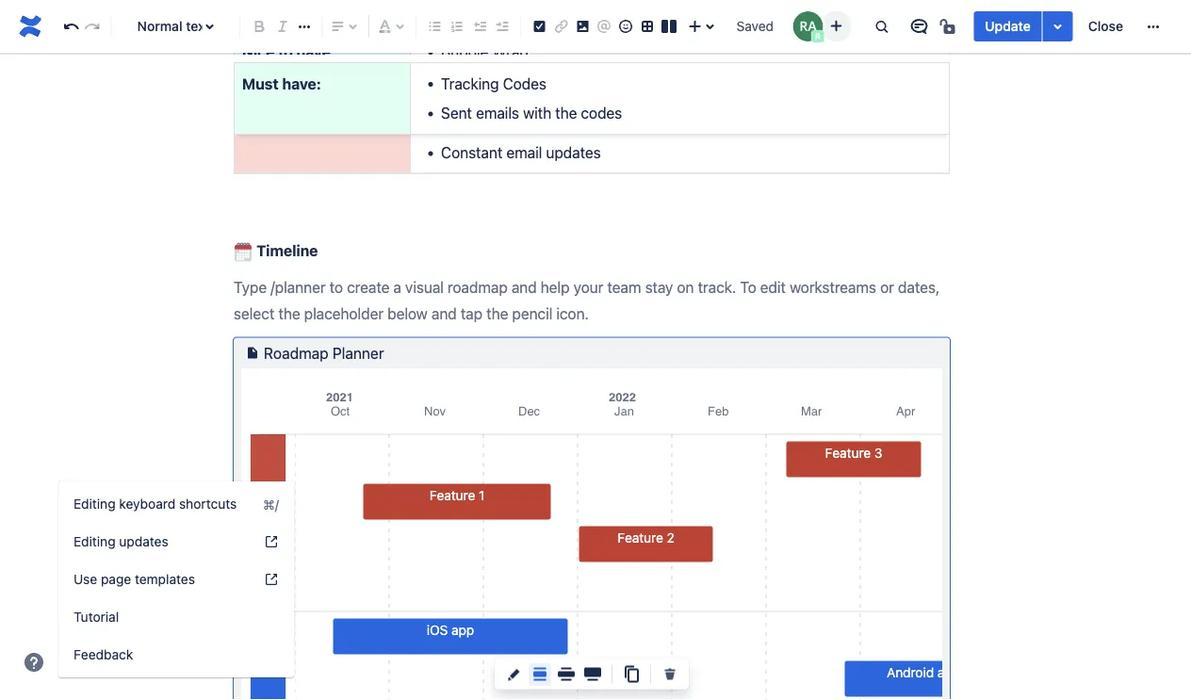 Task type: locate. For each thing, give the bounding box(es) containing it.
letter
[[503, 72, 539, 90]]

1 horizontal spatial updates
[[546, 144, 601, 161]]

bubble wrap
[[441, 42, 528, 60]]

editing inside editing updates link
[[74, 534, 116, 549]]

0 vertical spatial help image
[[264, 534, 279, 549]]

update button
[[974, 11, 1042, 41]]

italic ⌘i image
[[271, 15, 294, 38]]

0 vertical spatial have:
[[296, 42, 335, 60]]

saved
[[737, 18, 774, 34]]

order
[[602, 72, 638, 90]]

numbered list ⌘⇧7 image
[[446, 15, 469, 38]]

:calendar_spiral: image
[[234, 243, 253, 261]]

normal text
[[137, 18, 210, 34]]

updates down keyboard
[[119, 534, 168, 549]]

editing up editing updates in the left bottom of the page
[[74, 496, 116, 512]]

back to center image
[[529, 663, 551, 686]]

help image up help icon
[[264, 534, 279, 549]]

editing up use on the bottom of page
[[74, 534, 116, 549]]

editing updates link
[[58, 523, 294, 561]]

have: down the "more formatting" image
[[296, 42, 335, 60]]

templates
[[135, 572, 195, 587]]

page
[[101, 572, 131, 587]]

tutorial button
[[58, 598, 294, 636]]

1 vertical spatial help image
[[23, 651, 45, 674]]

1 editing from the top
[[74, 496, 116, 512]]

help image
[[264, 534, 279, 549], [23, 651, 45, 674]]

copy image
[[620, 663, 643, 686]]

wrap
[[492, 42, 528, 60]]

1 vertical spatial updates
[[119, 534, 168, 549]]

redo ⌘⇧z image
[[81, 15, 104, 38]]

2 editing from the top
[[74, 534, 116, 549]]

close button
[[1077, 11, 1135, 41]]

confluence image
[[15, 11, 45, 41]]

editing
[[74, 496, 116, 512], [74, 534, 116, 549]]

1 horizontal spatial help image
[[264, 534, 279, 549]]

mention image
[[593, 15, 616, 38]]

not in scope:
[[242, 114, 337, 132]]

tracking codes
[[441, 74, 546, 92]]

bubble
[[441, 42, 489, 60]]

have: down nice to have:
[[282, 74, 321, 92]]

link image
[[550, 15, 572, 38]]

outdent ⇧tab image
[[468, 15, 491, 38]]

0 horizontal spatial updates
[[119, 534, 168, 549]]

comment icon image
[[908, 15, 930, 38]]

updates
[[546, 144, 601, 161], [119, 534, 168, 549]]

use page templates
[[74, 572, 195, 587]]

normal
[[137, 18, 182, 34]]

constant
[[441, 144, 503, 161]]

nice
[[242, 42, 275, 60]]

update
[[985, 18, 1031, 34]]

bullet list ⌘⇧8 image
[[424, 15, 446, 38]]

use page templates link
[[58, 561, 294, 598]]

must
[[242, 74, 279, 92]]

0 vertical spatial updates
[[546, 144, 601, 161]]

0 vertical spatial editing
[[74, 496, 116, 512]]

each
[[565, 72, 598, 90]]

0 horizontal spatial help image
[[23, 651, 45, 674]]

with
[[523, 104, 551, 122]]

keyboard
[[119, 496, 176, 512]]

help image left feedback
[[23, 651, 45, 674]]

add image, video, or file image
[[571, 15, 594, 38]]

have:
[[296, 42, 335, 60], [282, 74, 321, 92]]

no restrictions image
[[938, 15, 961, 38]]

for
[[543, 72, 561, 90]]

shortcuts
[[179, 496, 237, 512]]

roadmap planner image
[[241, 342, 264, 364]]

codes
[[581, 104, 622, 122]]

editing for editing keyboard shortcuts
[[74, 496, 116, 512]]

edit image
[[502, 663, 525, 686]]

tracking
[[441, 74, 499, 92]]

codes
[[503, 74, 546, 92]]

updates down sample
[[546, 144, 601, 161]]

1 vertical spatial editing
[[74, 534, 116, 549]]

ruby anderson image
[[793, 11, 823, 41]]

emails
[[476, 104, 519, 122]]



Task type: vqa. For each thing, say whether or not it's contained in the screenshot.
PREMIUM IMAGE
no



Task type: describe. For each thing, give the bounding box(es) containing it.
invite to edit image
[[825, 15, 848, 37]]

not
[[242, 114, 268, 132]]

editing updates
[[74, 534, 168, 549]]

email
[[506, 144, 542, 161]]

:calendar_spiral: image
[[234, 243, 253, 261]]

tutorial
[[74, 609, 119, 625]]

planner
[[333, 344, 384, 362]]

layouts image
[[658, 15, 680, 38]]

sent emails with the codes
[[441, 104, 622, 122]]

help image
[[264, 572, 279, 587]]

find and replace image
[[870, 15, 893, 38]]

sample
[[531, 114, 580, 132]]

editing keyboard shortcuts
[[74, 496, 237, 512]]

adjust update settings image
[[1047, 15, 1069, 38]]

to
[[278, 42, 293, 60]]

sent
[[441, 104, 472, 122]]

personalized sample
[[441, 114, 580, 132]]

must have:
[[242, 74, 321, 92]]

nice to have:
[[242, 42, 335, 60]]

the
[[555, 104, 577, 122]]

timeline
[[256, 241, 318, 259]]

feedback button
[[58, 636, 294, 674]]

action item image
[[528, 15, 551, 38]]

in
[[272, 114, 285, 132]]

more formatting image
[[293, 15, 316, 38]]

confluence image
[[15, 11, 45, 41]]

personalized
[[441, 114, 527, 132]]

use
[[74, 572, 97, 587]]

roadmap planner
[[264, 344, 384, 362]]

indent tab image
[[490, 15, 513, 38]]

remove image
[[659, 663, 681, 686]]

normal text button
[[119, 6, 232, 47]]

feedback
[[74, 647, 133, 663]]

roadmap
[[264, 344, 329, 362]]

⌘/
[[263, 496, 279, 512]]

1 vertical spatial have:
[[282, 74, 321, 92]]

bold ⌘b image
[[248, 15, 271, 38]]

text
[[186, 18, 210, 34]]

editing for editing updates
[[74, 534, 116, 549]]

help image inside editing updates link
[[264, 534, 279, 549]]

personal letter for each order
[[441, 72, 638, 90]]

close
[[1088, 18, 1123, 34]]

go full width image
[[581, 663, 604, 686]]

table image
[[636, 15, 659, 38]]

personal
[[441, 72, 499, 90]]

scope:
[[288, 114, 337, 132]]

more image
[[1142, 15, 1165, 38]]

constant email updates
[[441, 144, 601, 161]]

undo ⌘z image
[[60, 15, 82, 38]]

emoji image
[[615, 15, 637, 38]]

go wide image
[[555, 663, 578, 686]]



